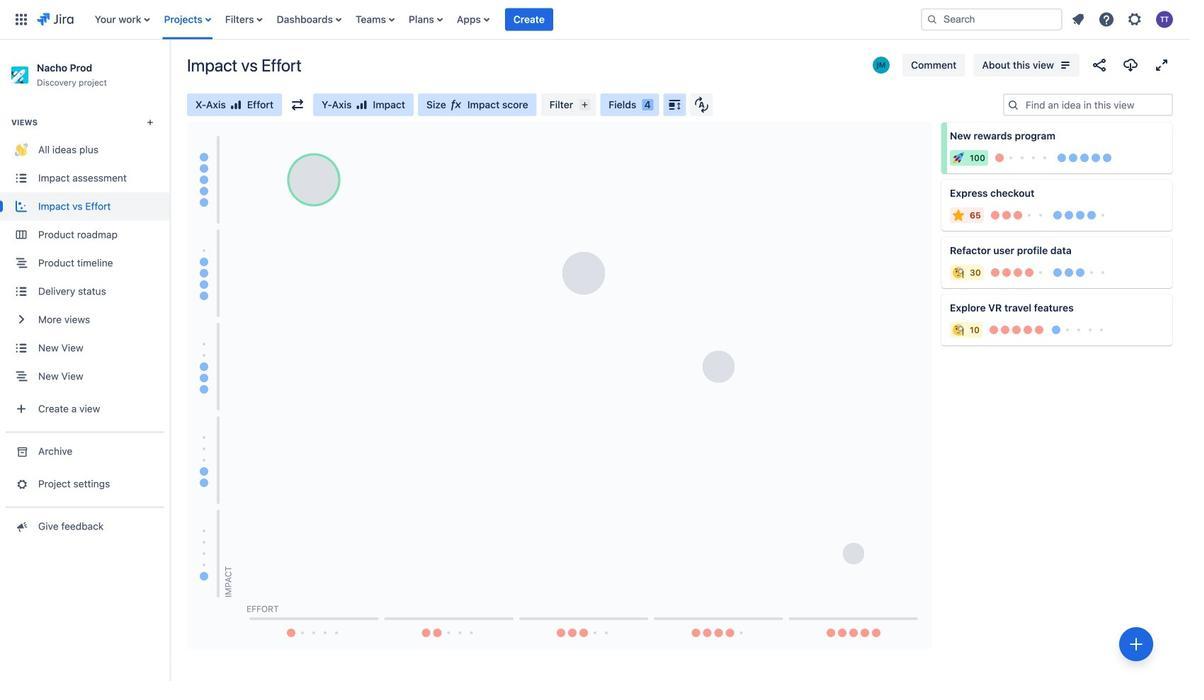 Task type: vqa. For each thing, say whether or not it's contained in the screenshot.
'Formula' icon
yes



Task type: locate. For each thing, give the bounding box(es) containing it.
add ideas image
[[1128, 636, 1145, 653]]

notifications image
[[1070, 11, 1087, 28]]

0 vertical spatial open idea image
[[1156, 123, 1173, 140]]

settings image
[[1127, 11, 1144, 28]]

list
[[88, 0, 910, 39], [1066, 7, 1182, 32]]

:yellow_star: image
[[953, 210, 965, 221], [953, 210, 965, 221]]

share image
[[1091, 57, 1109, 74]]

jira image
[[37, 11, 74, 28], [37, 11, 74, 28]]

1 vertical spatial open idea image
[[1156, 237, 1173, 254]]

Find an idea in this view field
[[1022, 95, 1172, 115]]

1 open idea image from the top
[[1156, 180, 1173, 197]]

current project sidebar image
[[155, 57, 186, 85]]

:face_with_monocle: image
[[953, 267, 965, 279]]

:face_with_monocle: image
[[953, 267, 965, 279], [953, 325, 965, 336], [953, 325, 965, 336]]

list item
[[505, 0, 553, 39]]

0 vertical spatial open idea image
[[1156, 180, 1173, 197]]

switchaxes image
[[292, 99, 303, 111]]

show description image
[[1057, 57, 1074, 74]]

group
[[0, 99, 170, 432]]

primary element
[[9, 0, 910, 39]]

jira product discovery navigation element
[[0, 40, 170, 682]]

2 open idea image from the top
[[1156, 295, 1173, 312]]

feedback image
[[14, 520, 29, 534]]

1 horizontal spatial list
[[1066, 7, 1182, 32]]

your profile and settings image
[[1157, 11, 1174, 28]]

1 horizontal spatial rating image
[[356, 99, 367, 111]]

None search field
[[921, 8, 1063, 31]]

search image
[[927, 14, 938, 25]]

2 open idea image from the top
[[1156, 237, 1173, 254]]

rating image right switchaxes image
[[356, 99, 367, 111]]

0 horizontal spatial rating image
[[230, 99, 242, 111]]

banner
[[0, 0, 1191, 40]]

rating image left switchaxes image
[[230, 99, 242, 111]]

Search field
[[921, 8, 1063, 31]]

rating image
[[230, 99, 242, 111], [356, 99, 367, 111]]

expand image
[[1154, 57, 1171, 74]]

1 open idea image from the top
[[1156, 123, 1173, 140]]

open idea image
[[1156, 123, 1173, 140], [1156, 295, 1173, 312]]

:wave: image
[[15, 144, 28, 156]]

1 vertical spatial open idea image
[[1156, 295, 1173, 312]]

open idea image
[[1156, 180, 1173, 197], [1156, 237, 1173, 254]]



Task type: describe. For each thing, give the bounding box(es) containing it.
2 rating image from the left
[[356, 99, 367, 111]]

project settings image
[[14, 477, 29, 492]]

:rocket: image
[[953, 152, 965, 164]]

:rocket: image
[[953, 152, 965, 164]]

1 rating image from the left
[[230, 99, 242, 111]]

formula image
[[451, 99, 462, 111]]

autosave is enabled image
[[695, 96, 709, 113]]

card layout: compact image
[[666, 96, 683, 113]]

0 horizontal spatial list
[[88, 0, 910, 39]]

appswitcher icon image
[[13, 11, 30, 28]]

export image
[[1123, 57, 1140, 74]]

:wave: image
[[15, 144, 28, 156]]

help image
[[1099, 11, 1116, 28]]



